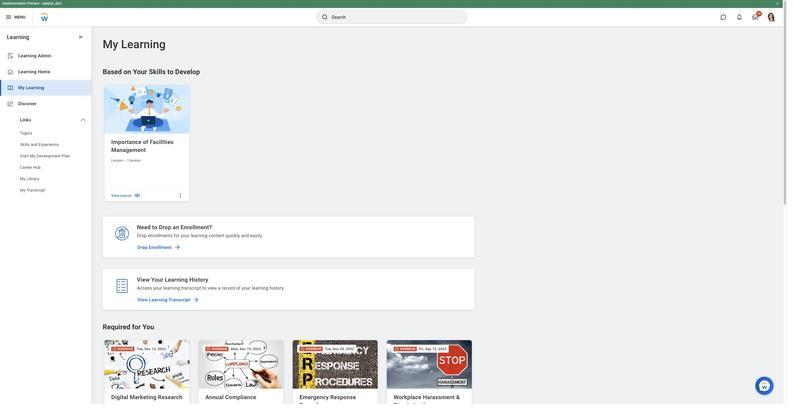 Task type: locate. For each thing, give the bounding box(es) containing it.
view left visible image
[[111, 194, 119, 198]]

history
[[189, 276, 208, 283]]

start my development plan link
[[0, 151, 91, 162]]

19,
[[247, 347, 252, 351]]

2 tue, from the left
[[325, 347, 332, 351]]

0 vertical spatial my learning
[[103, 38, 166, 51]]

1 vertical spatial arrow right image
[[193, 296, 199, 303]]

2022 for response
[[346, 347, 354, 351]]

1 dec from the left
[[145, 347, 151, 351]]

view
[[111, 194, 119, 198], [137, 276, 150, 283], [138, 297, 148, 303]]

2022 right 20,
[[346, 347, 354, 351]]

links
[[20, 117, 31, 123]]

1 horizontal spatial for
[[174, 233, 180, 239]]

0 horizontal spatial dec
[[145, 347, 151, 351]]

annual compliance
[[205, 394, 256, 401]]

1 horizontal spatial dec
[[240, 347, 246, 351]]

transcript down transcript
[[169, 297, 190, 303]]

arrow right image for an
[[174, 244, 181, 251]]

0 vertical spatial your
[[133, 68, 147, 76]]

discover
[[18, 101, 36, 106]]

0 horizontal spatial your
[[133, 68, 147, 76]]

to left view
[[202, 286, 206, 291]]

close environment banner image
[[776, 2, 779, 5]]

you
[[143, 323, 154, 331]]

1 horizontal spatial my learning
[[103, 38, 166, 51]]

arrow right image for history
[[193, 296, 199, 303]]

view down 'access'
[[138, 297, 148, 303]]

your
[[133, 68, 147, 76], [151, 276, 163, 283]]

2 dec from the left
[[240, 347, 246, 351]]

access
[[137, 286, 152, 291]]

for left 'you'
[[132, 323, 141, 331]]

15,
[[432, 347, 437, 351]]

to inside the need to drop an enrollment? drop enrollments for your learning content quickly and easily.
[[152, 224, 157, 231]]

tue, left 20,
[[325, 347, 332, 351]]

for
[[174, 233, 180, 239], [132, 323, 141, 331]]

my library link
[[0, 174, 91, 185]]

1 vertical spatial view
[[137, 276, 150, 283]]

compliance
[[225, 394, 256, 401]]

drop up the enrollments
[[159, 224, 171, 231]]

home image
[[7, 68, 14, 75]]

of right record
[[236, 286, 241, 291]]

1 horizontal spatial skills
[[149, 68, 166, 76]]

1 horizontal spatial tue,
[[325, 347, 332, 351]]

learning up view learning transcript link
[[163, 286, 180, 291]]

your up "view learning transcript"
[[153, 286, 162, 291]]

tue, for response
[[325, 347, 332, 351]]

2022 right 13,
[[158, 347, 166, 351]]

3 2022 from the left
[[346, 347, 354, 351]]

arrow right image right enrollment
[[174, 244, 181, 251]]

drop left enrollment
[[138, 245, 147, 250]]

0 horizontal spatial my learning
[[18, 85, 44, 90]]

20,
[[340, 347, 345, 351]]

1 horizontal spatial of
[[236, 286, 241, 291]]

your right on at the top of the page
[[133, 68, 147, 76]]

my
[[103, 38, 118, 51], [18, 85, 25, 90], [30, 154, 35, 158], [20, 177, 25, 181], [20, 188, 25, 193]]

overdue left 'tue, dec 20, 2022'
[[306, 347, 322, 351]]

to left develop
[[167, 68, 173, 76]]

learning inside learning admin link
[[18, 53, 37, 58]]

develop
[[175, 68, 200, 76]]

arrow right image inside drop enrollment link
[[174, 244, 181, 251]]

and
[[31, 142, 38, 147], [241, 233, 249, 239]]

arrow right image inside view learning transcript link
[[193, 296, 199, 303]]

learning inside the need to drop an enrollment? drop enrollments for your learning content quickly and easily.
[[191, 233, 207, 239]]

2 vertical spatial view
[[138, 297, 148, 303]]

your down enrollment?
[[181, 233, 190, 239]]

lesson
[[130, 159, 141, 163]]

1 vertical spatial your
[[151, 276, 163, 283]]

learning home link
[[0, 64, 91, 80]]

1 vertical spatial for
[[132, 323, 141, 331]]

dec for response
[[333, 347, 339, 351]]

and down topics
[[31, 142, 38, 147]]

digital
[[111, 394, 128, 401]]

lesson left visible image
[[120, 194, 132, 198]]

0 horizontal spatial 2022
[[158, 347, 166, 351]]

preview
[[27, 1, 39, 5]]

1 exclamation circle image from the left
[[112, 347, 116, 351]]

dec left 19,
[[240, 347, 246, 351]]

transcript
[[26, 188, 45, 193], [169, 297, 190, 303]]

learning
[[191, 233, 207, 239], [163, 286, 180, 291], [252, 286, 268, 291]]

annual compliance link
[[205, 393, 278, 401]]

to up the enrollments
[[152, 224, 157, 231]]

2 overdue from the left
[[212, 347, 227, 351]]

view your learning history access your learning transcript to view a record of your learning history.
[[137, 276, 285, 291]]

your
[[181, 233, 190, 239], [153, 286, 162, 291], [242, 286, 251, 291]]

learning inside view your learning history access your learning transcript to view a record of your learning history.
[[165, 276, 188, 283]]

my learning down learning home
[[18, 85, 44, 90]]

learning inside view learning transcript link
[[149, 297, 168, 303]]

research
[[158, 394, 182, 401]]

mon, dec 19, 2022
[[231, 347, 261, 351]]

1 horizontal spatial learning
[[191, 233, 207, 239]]

1 horizontal spatial and
[[241, 233, 249, 239]]

1 horizontal spatial 2022
[[253, 347, 261, 351]]

and inside skills and experience link
[[31, 142, 38, 147]]

list containing topics
[[0, 128, 91, 197]]

0 vertical spatial and
[[31, 142, 38, 147]]

view learning transcript link
[[135, 294, 201, 306]]

skills and experience link
[[0, 140, 91, 151]]

importance of facilities management link
[[111, 138, 184, 154]]

2 horizontal spatial learning
[[252, 286, 268, 291]]

annual
[[205, 394, 224, 401]]

my right book open "image" in the left top of the page
[[18, 85, 25, 90]]

report parameter image
[[7, 52, 14, 59]]

2 horizontal spatial exclamation circle image
[[395, 347, 399, 351]]

emergency response procedures
[[300, 394, 356, 404]]

sep
[[425, 347, 431, 351]]

1
[[127, 159, 129, 163]]

and inside the need to drop an enrollment? drop enrollments for your learning content quickly and easily.
[[241, 233, 249, 239]]

1 vertical spatial to
[[152, 224, 157, 231]]

of inside importance of facilities management
[[143, 139, 148, 145]]

1 vertical spatial skills
[[20, 142, 30, 147]]

emergency response procedures image
[[293, 340, 379, 389]]

view for your
[[137, 276, 150, 283]]

learning down enrollment?
[[191, 233, 207, 239]]

list
[[0, 48, 91, 197], [0, 128, 91, 197], [103, 339, 478, 404]]

list containing learning admin
[[0, 48, 91, 197]]

0 horizontal spatial your
[[153, 286, 162, 291]]

overdue for emergency
[[306, 347, 322, 351]]

your right record
[[242, 286, 251, 291]]

exclamation circle image for emergency response procedures
[[301, 347, 305, 351]]

menu
[[14, 15, 25, 19]]

1 vertical spatial and
[[241, 233, 249, 239]]

emergency
[[300, 394, 329, 401]]

0 vertical spatial arrow right image
[[174, 244, 181, 251]]

0 horizontal spatial exclamation circle image
[[112, 347, 116, 351]]

topics link
[[0, 128, 91, 140]]

tue, left 13,
[[137, 347, 144, 351]]

learning inside learning home "link"
[[18, 69, 37, 74]]

3 overdue from the left
[[306, 347, 322, 351]]

of left facilities
[[143, 139, 148, 145]]

my right the start
[[30, 154, 35, 158]]

2 2022 from the left
[[253, 347, 261, 351]]

2 horizontal spatial dec
[[333, 347, 339, 351]]

1 vertical spatial drop
[[137, 233, 147, 239]]

2 vertical spatial drop
[[138, 245, 147, 250]]

view for learning
[[138, 297, 148, 303]]

my learning up on at the top of the page
[[103, 38, 166, 51]]

my transcript
[[20, 188, 45, 193]]

drop down need on the left of page
[[137, 233, 147, 239]]

exclamation circle image
[[112, 347, 116, 351], [301, 347, 305, 351], [395, 347, 399, 351]]

2 horizontal spatial 2022
[[346, 347, 354, 351]]

harassment
[[423, 394, 455, 401]]

1 tue, from the left
[[137, 347, 144, 351]]

3 exclamation circle image from the left
[[395, 347, 399, 351]]

required for you
[[103, 323, 154, 331]]

justify image
[[5, 14, 12, 21]]

0 horizontal spatial arrow right image
[[174, 244, 181, 251]]

4 overdue from the left
[[400, 347, 416, 351]]

0 horizontal spatial of
[[143, 139, 148, 145]]

2 vertical spatial to
[[202, 286, 206, 291]]

0 horizontal spatial skills
[[20, 142, 30, 147]]

my down my library
[[20, 188, 25, 193]]

overdue left 'fri,'
[[400, 347, 416, 351]]

transcript
[[181, 286, 201, 291]]

view learning transcript
[[138, 297, 190, 303]]

a
[[218, 286, 221, 291]]

plan
[[62, 154, 70, 158]]

1 horizontal spatial exclamation circle image
[[301, 347, 305, 351]]

1 lesson
[[127, 159, 141, 163]]

0 vertical spatial view
[[111, 194, 119, 198]]

1 horizontal spatial your
[[151, 276, 163, 283]]

1 vertical spatial of
[[236, 286, 241, 291]]

record
[[222, 286, 235, 291]]

overdue for annual
[[212, 347, 227, 351]]

view inside view your learning history access your learning transcript to view a record of your learning history.
[[137, 276, 150, 283]]

tue, dec 13, 2022
[[137, 347, 166, 351]]

overdue right exclamation circle image
[[212, 347, 227, 351]]

2 horizontal spatial to
[[202, 286, 206, 291]]

dec left 13,
[[145, 347, 151, 351]]

0 horizontal spatial and
[[31, 142, 38, 147]]

lesson left the 1
[[111, 159, 123, 163]]

0 horizontal spatial to
[[152, 224, 157, 231]]

and left easily.
[[241, 233, 249, 239]]

1 vertical spatial my learning
[[18, 85, 44, 90]]

0 vertical spatial for
[[174, 233, 180, 239]]

0 horizontal spatial transcript
[[26, 188, 45, 193]]

book open image
[[7, 84, 14, 91]]

learning left history.
[[252, 286, 268, 291]]

digital marketing research image
[[104, 340, 191, 389]]

1 horizontal spatial arrow right image
[[193, 296, 199, 303]]

your up 'access'
[[151, 276, 163, 283]]

0 horizontal spatial tue,
[[137, 347, 144, 351]]

dec left 20,
[[333, 347, 339, 351]]

links button
[[0, 112, 91, 128]]

1 horizontal spatial your
[[181, 233, 190, 239]]

profile logan mcneil image
[[767, 13, 776, 23]]

workplace
[[394, 394, 421, 401]]

career
[[20, 165, 32, 170]]

my learning inside the "my learning" link
[[18, 85, 44, 90]]

lesson
[[111, 159, 123, 163], [120, 194, 132, 198]]

0 vertical spatial of
[[143, 139, 148, 145]]

workplace harassment & discrimination image
[[387, 340, 473, 389]]

marketing
[[130, 394, 156, 401]]

view up 'access'
[[137, 276, 150, 283]]

2 exclamation circle image from the left
[[301, 347, 305, 351]]

0 vertical spatial to
[[167, 68, 173, 76]]

overdue for workplace
[[400, 347, 416, 351]]

33 button
[[749, 11, 762, 23]]

arrow right image down transcript
[[193, 296, 199, 303]]

discrimination
[[394, 402, 432, 404]]

arrow right image
[[174, 244, 181, 251], [193, 296, 199, 303]]

my learning
[[103, 38, 166, 51], [18, 85, 44, 90]]

list containing digital marketing research
[[103, 339, 478, 404]]

development
[[37, 154, 61, 158]]

learning
[[7, 34, 29, 41], [121, 38, 166, 51], [18, 53, 37, 58], [18, 69, 37, 74], [26, 85, 44, 90], [165, 276, 188, 283], [149, 297, 168, 303]]

your inside the need to drop an enrollment? drop enrollments for your learning content quickly and easily.
[[181, 233, 190, 239]]

drop
[[159, 224, 171, 231], [137, 233, 147, 239], [138, 245, 147, 250]]

for down an
[[174, 233, 180, 239]]

1 horizontal spatial to
[[167, 68, 173, 76]]

2022 for marketing
[[158, 347, 166, 351]]

topics
[[20, 131, 32, 136]]

view for lesson
[[111, 194, 119, 198]]

overdue down required for you
[[118, 347, 133, 351]]

dec
[[145, 347, 151, 351], [240, 347, 246, 351], [333, 347, 339, 351]]

3 dec from the left
[[333, 347, 339, 351]]

1 overdue from the left
[[118, 347, 133, 351]]

1 vertical spatial transcript
[[169, 297, 190, 303]]

transcript down 'library'
[[26, 188, 45, 193]]

2022 right 19,
[[253, 347, 261, 351]]

1 2022 from the left
[[158, 347, 166, 351]]

related actions vertical image
[[177, 193, 183, 199]]

learning admin link
[[0, 48, 91, 64]]

procedures
[[300, 402, 330, 404]]

2 horizontal spatial your
[[242, 286, 251, 291]]

history.
[[270, 286, 285, 291]]

exclamation circle image
[[207, 347, 211, 351]]



Task type: describe. For each thing, give the bounding box(es) containing it.
emergency response procedures link
[[300, 393, 372, 404]]

tue, for marketing
[[137, 347, 144, 351]]

0 vertical spatial transcript
[[26, 188, 45, 193]]

drop enrollment
[[138, 245, 172, 250]]

view
[[208, 286, 217, 291]]

overdue for digital
[[118, 347, 133, 351]]

inbox large image
[[753, 14, 758, 20]]

content
[[209, 233, 224, 239]]

0 vertical spatial lesson
[[111, 159, 123, 163]]

to inside view your learning history access your learning transcript to view a record of your learning history.
[[202, 286, 206, 291]]

my left 'library'
[[20, 177, 25, 181]]

facilities
[[150, 139, 174, 145]]

menu banner
[[0, 0, 783, 26]]

my learning link
[[0, 80, 91, 96]]

view lesson
[[111, 194, 132, 198]]

enrollment?
[[181, 224, 212, 231]]

quickly
[[226, 233, 240, 239]]

notifications large image
[[737, 14, 742, 20]]

career hub link
[[0, 162, 91, 174]]

hub
[[33, 165, 41, 170]]

-
[[40, 1, 41, 5]]

my library
[[20, 177, 39, 181]]

learning home
[[18, 69, 50, 74]]

0 vertical spatial skills
[[149, 68, 166, 76]]

my transcript link
[[0, 185, 91, 197]]

13,
[[152, 347, 157, 351]]

0 vertical spatial drop
[[159, 224, 171, 231]]

for inside the need to drop an enrollment? drop enrollments for your learning content quickly and easily.
[[174, 233, 180, 239]]

adeptai_dpt1
[[42, 1, 62, 5]]

drop enrollment link
[[135, 242, 182, 253]]

tue, dec 20, 2022
[[325, 347, 354, 351]]

experience
[[39, 142, 59, 147]]

transformation import image
[[78, 34, 84, 40]]

mon,
[[231, 347, 239, 351]]

fri,
[[419, 347, 424, 351]]

2022 for compliance
[[253, 347, 261, 351]]

importance of facilities management
[[111, 139, 174, 153]]

start
[[20, 154, 29, 158]]

enrollment
[[149, 245, 172, 250]]

Search Workday  search field
[[332, 11, 455, 23]]

based
[[103, 68, 122, 76]]

library
[[27, 177, 39, 181]]

workplace harassment & discrimination link
[[394, 393, 466, 404]]

learning admin
[[18, 53, 51, 58]]

response
[[330, 394, 356, 401]]

need to drop an enrollment? drop enrollments for your learning content quickly and easily.
[[137, 224, 263, 239]]

need
[[137, 224, 151, 231]]

exclamation circle image for digital marketing research
[[112, 347, 116, 351]]

enrollments
[[148, 233, 173, 239]]

exclamation circle image for workplace harassment & discrimination
[[395, 347, 399, 351]]

skills and experience
[[20, 142, 59, 147]]

implementation
[[2, 1, 26, 5]]

2023
[[438, 347, 447, 351]]

0 horizontal spatial learning
[[163, 286, 180, 291]]

implementation preview -   adeptai_dpt1
[[2, 1, 62, 5]]

menu button
[[0, 8, 33, 26]]

of inside view your learning history access your learning transcript to view a record of your learning history.
[[236, 286, 241, 291]]

annual compliance image
[[199, 340, 285, 389]]

visible image
[[134, 192, 141, 199]]

importance of facilities management image
[[104, 85, 191, 134]]

&
[[456, 394, 460, 401]]

learning inside the "my learning" link
[[26, 85, 44, 90]]

based on your skills to develop
[[103, 68, 200, 76]]

your inside view your learning history access your learning transcript to view a record of your learning history.
[[151, 276, 163, 283]]

search image
[[321, 14, 328, 21]]

on
[[124, 68, 131, 76]]

33
[[758, 12, 761, 15]]

1 vertical spatial lesson
[[120, 194, 132, 198]]

discover link
[[0, 96, 91, 112]]

start my development plan
[[20, 154, 70, 158]]

admin
[[38, 53, 51, 58]]

workplace harassment & discrimination
[[394, 394, 460, 404]]

chevron up image
[[80, 117, 87, 124]]

dec for compliance
[[240, 347, 246, 351]]

my up based
[[103, 38, 118, 51]]

1 horizontal spatial transcript
[[169, 297, 190, 303]]

an
[[173, 224, 179, 231]]

career hub
[[20, 165, 41, 170]]

management
[[111, 147, 146, 153]]

required
[[103, 323, 130, 331]]

importance
[[111, 139, 141, 145]]

easily.
[[250, 233, 263, 239]]

0 horizontal spatial for
[[132, 323, 141, 331]]

dec for marketing
[[145, 347, 151, 351]]

digital marketing research link
[[111, 393, 184, 401]]

fri, sep 15, 2023
[[419, 347, 447, 351]]



Task type: vqa. For each thing, say whether or not it's contained in the screenshot.
the leftmost the No
no



